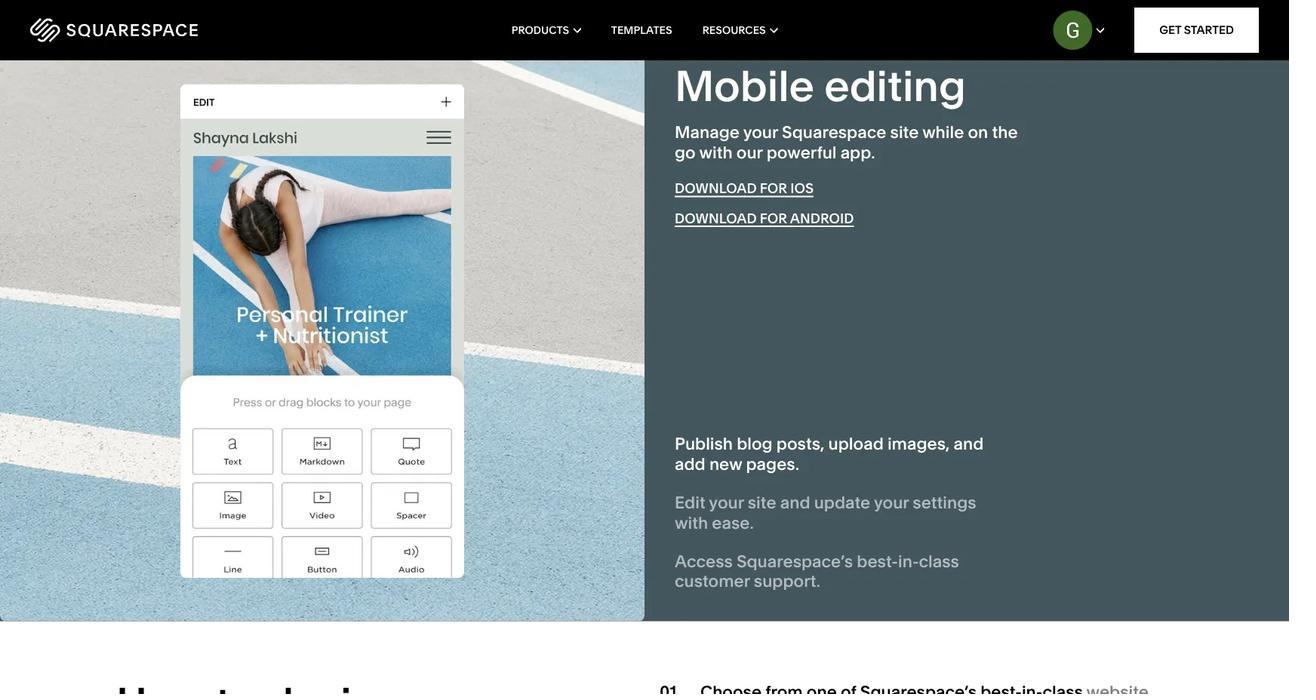 Task type: vqa. For each thing, say whether or not it's contained in the screenshot.
Add Oranssi to your favorites list ICON
no



Task type: locate. For each thing, give the bounding box(es) containing it.
get started
[[1160, 23, 1235, 37]]

1 horizontal spatial site
[[891, 122, 919, 142]]

for
[[760, 180, 788, 197], [760, 210, 788, 227]]

0 vertical spatial for
[[760, 180, 788, 197]]

0 vertical spatial site
[[891, 122, 919, 142]]

for inside download for ios link
[[760, 180, 788, 197]]

edit your site and update your settings with ease.
[[675, 493, 977, 533]]

upload
[[829, 434, 884, 454]]

mobile editing
[[675, 60, 967, 112]]

settings
[[913, 493, 977, 513]]

your
[[744, 122, 779, 142], [709, 493, 744, 513], [874, 493, 909, 513]]

with inside manage your squarespace site while on the go with our powerful app.
[[700, 142, 733, 162]]

1 vertical spatial download
[[675, 210, 757, 227]]

0 vertical spatial download
[[675, 180, 757, 197]]

download down download for ios link
[[675, 210, 757, 227]]

your right edit
[[709, 493, 744, 513]]

1 vertical spatial with
[[675, 513, 708, 533]]

and right images,
[[954, 434, 984, 454]]

squarespace logo image
[[30, 18, 198, 42]]

resources button
[[703, 0, 778, 60]]

templates
[[611, 24, 673, 37]]

publish blog posts, upload images, and add new pages.
[[675, 434, 984, 474]]

analytics ui on mobile image
[[181, 84, 464, 578]]

powerful
[[767, 142, 837, 162]]

1 vertical spatial for
[[760, 210, 788, 227]]

best-
[[857, 551, 899, 572]]

for down download for ios link
[[760, 210, 788, 227]]

site down pages.
[[748, 493, 777, 513]]

for left ios
[[760, 180, 788, 197]]

download
[[675, 180, 757, 197], [675, 210, 757, 227]]

support.
[[754, 571, 821, 592]]

1 horizontal spatial and
[[954, 434, 984, 454]]

with up access
[[675, 513, 708, 533]]

site left the while
[[891, 122, 919, 142]]

go
[[675, 142, 696, 162]]

class
[[919, 551, 960, 572]]

download down go
[[675, 180, 757, 197]]

1 vertical spatial site
[[748, 493, 777, 513]]

for inside download for android link
[[760, 210, 788, 227]]

get
[[1160, 23, 1182, 37]]

2 for from the top
[[760, 210, 788, 227]]

on
[[968, 122, 989, 142]]

1 vertical spatial and
[[781, 493, 811, 513]]

1 for from the top
[[760, 180, 788, 197]]

download for ios link
[[675, 180, 814, 197]]

2 download from the top
[[675, 210, 757, 227]]

and
[[954, 434, 984, 454], [781, 493, 811, 513]]

for for ios
[[760, 180, 788, 197]]

with inside the edit your site and update your settings with ease.
[[675, 513, 708, 533]]

with right go
[[700, 142, 733, 162]]

ease.
[[712, 513, 754, 533]]

in-
[[899, 551, 919, 572]]

0 horizontal spatial and
[[781, 493, 811, 513]]

templates link
[[611, 0, 673, 60]]

with
[[700, 142, 733, 162], [675, 513, 708, 533]]

products
[[512, 24, 570, 37]]

1 download from the top
[[675, 180, 757, 197]]

squarespace
[[782, 122, 887, 142]]

your down mobile
[[744, 122, 779, 142]]

add
[[675, 454, 706, 474]]

ios
[[791, 180, 814, 197]]

and inside the edit your site and update your settings with ease.
[[781, 493, 811, 513]]

0 horizontal spatial site
[[748, 493, 777, 513]]

your inside manage your squarespace site while on the go with our powerful app.
[[744, 122, 779, 142]]

site
[[891, 122, 919, 142], [748, 493, 777, 513]]

0 vertical spatial and
[[954, 434, 984, 454]]

0 vertical spatial with
[[700, 142, 733, 162]]

and down pages.
[[781, 493, 811, 513]]

posts,
[[777, 434, 825, 454]]



Task type: describe. For each thing, give the bounding box(es) containing it.
download for android
[[675, 210, 854, 227]]

update
[[815, 493, 871, 513]]

products button
[[512, 0, 581, 60]]

your for edit
[[709, 493, 744, 513]]

android
[[791, 210, 854, 227]]

new
[[710, 454, 743, 474]]

get started link
[[1135, 8, 1260, 53]]

publish
[[675, 434, 733, 454]]

app.
[[841, 142, 876, 162]]

our
[[737, 142, 763, 162]]

started
[[1185, 23, 1235, 37]]

site inside manage your squarespace site while on the go with our powerful app.
[[891, 122, 919, 142]]

your right update
[[874, 493, 909, 513]]

download for download for ios
[[675, 180, 757, 197]]

for for android
[[760, 210, 788, 227]]

and inside publish blog posts, upload images, and add new pages.
[[954, 434, 984, 454]]

access
[[675, 551, 733, 572]]

squarespace's
[[737, 551, 853, 572]]

access squarespace's best-in-class customer support.
[[675, 551, 960, 592]]

edit
[[675, 493, 706, 513]]

your for manage
[[744, 122, 779, 142]]

editing
[[825, 60, 967, 112]]

customer
[[675, 571, 750, 592]]

manage your squarespace site while on the go with our powerful app.
[[675, 122, 1018, 162]]

site inside the edit your site and update your settings with ease.
[[748, 493, 777, 513]]

pages.
[[746, 454, 800, 474]]

download for android link
[[675, 210, 854, 227]]

mobile
[[675, 60, 815, 112]]

while
[[923, 122, 965, 142]]

blog
[[737, 434, 773, 454]]

squarespace logo link
[[30, 18, 276, 42]]

download for download for android
[[675, 210, 757, 227]]

resources
[[703, 24, 766, 37]]

the
[[993, 122, 1018, 142]]

download for ios
[[675, 180, 814, 197]]

manage
[[675, 122, 740, 142]]

images,
[[888, 434, 950, 454]]



